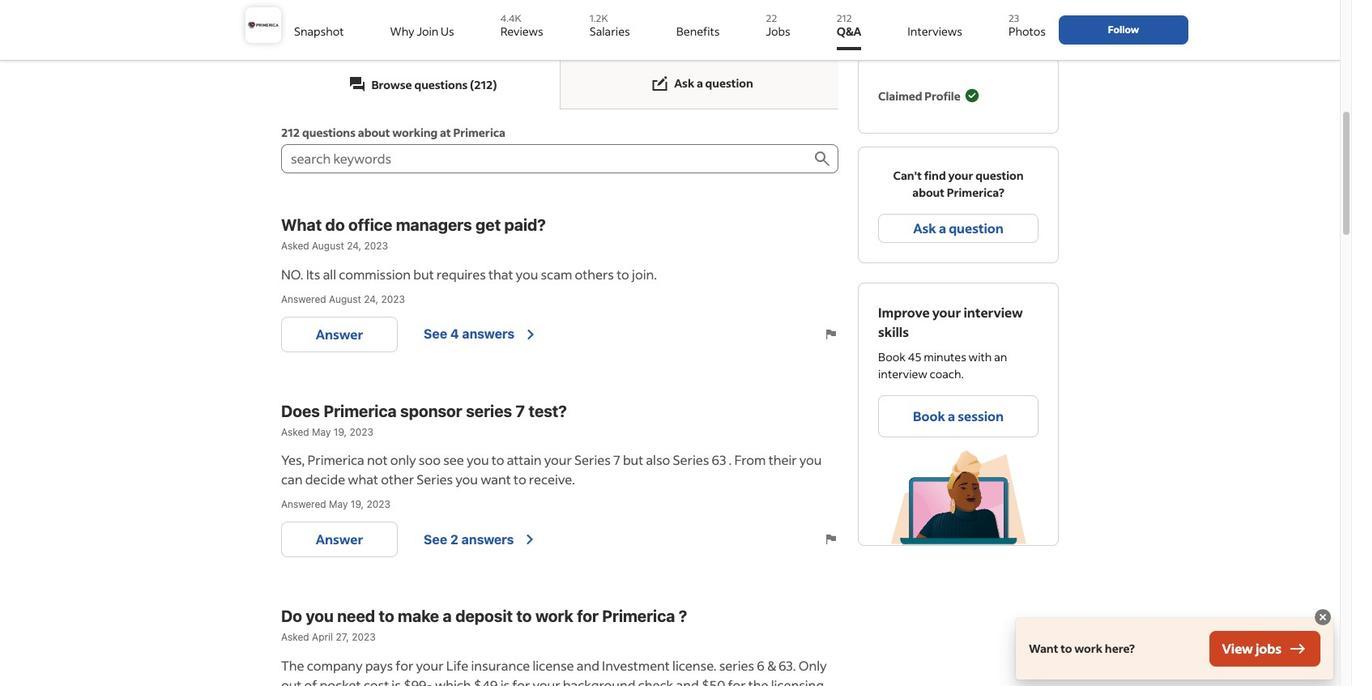 Task type: describe. For each thing, give the bounding box(es) containing it.
receive.
[[529, 471, 575, 488]]

attain
[[507, 452, 542, 469]]

only
[[390, 452, 416, 469]]

get
[[476, 216, 501, 234]]

insurance
[[471, 657, 530, 674]]

do you need to make a deposit to work for primerica ? asked april 27, 2023
[[281, 607, 688, 644]]

0 horizontal spatial series
[[417, 471, 453, 488]]

work inside do you need to make a deposit to work for primerica ? asked april 27, 2023
[[536, 607, 574, 626]]

scam
[[541, 266, 572, 283]]

can
[[281, 471, 303, 488]]

claimed profile button
[[879, 78, 981, 113]]

with
[[969, 349, 992, 365]]

see 4 answers link
[[398, 315, 573, 354]]

212 questions about working at primerica
[[281, 125, 506, 140]]

browse questions (212) link
[[281, 58, 560, 109]]

for left the
[[728, 677, 746, 687]]

can't
[[894, 168, 922, 183]]

2 is from the left
[[501, 677, 510, 687]]

19, inside does primerica sponsor series 7 test? asked may 19, 2023
[[334, 426, 347, 438]]

does primerica sponsor series 7 test? link
[[281, 399, 839, 424]]

1 vertical spatial august
[[329, 293, 361, 305]]

why join us link
[[390, 6, 454, 50]]

can't find your question about primerica?
[[894, 168, 1024, 200]]

what do office managers get paid? link
[[281, 213, 839, 238]]

1 horizontal spatial and
[[676, 677, 699, 687]]

reviews
[[501, 24, 544, 39]]

question inside the page sections tab list
[[706, 75, 754, 91]]

questions for browse
[[415, 77, 468, 92]]

all
[[323, 266, 336, 283]]

out
[[281, 677, 302, 687]]

you down see
[[456, 471, 478, 488]]

about inside 212 questions about working at primerica alert
[[358, 125, 390, 140]]

but inside yes, primerica not only soo see you to attain your series 7 but also series 63 . from their you can decide what other series you want to receive.
[[623, 452, 644, 469]]

only
[[799, 657, 827, 674]]

primerica inside does primerica sponsor series 7 test? asked may 19, 2023
[[324, 402, 397, 420]]

why
[[390, 24, 415, 39]]

7 inside yes, primerica not only soo see you to attain your series 7 but also series 63 . from their you can decide what other series you want to receive.
[[614, 452, 621, 469]]

that
[[489, 266, 513, 283]]

the
[[749, 677, 769, 687]]

for up $99-
[[396, 657, 414, 674]]

you right the that
[[516, 266, 538, 283]]

deposit
[[456, 607, 513, 626]]

of
[[304, 677, 317, 687]]

2023 down what
[[367, 499, 391, 511]]

about inside "can't find your question about primerica?"
[[913, 185, 945, 200]]

you right see
[[467, 452, 489, 469]]

answers for series
[[462, 533, 514, 547]]

see for managers
[[424, 327, 448, 342]]

interview inside improve your interview skills
[[964, 304, 1024, 321]]

212 q&a
[[837, 12, 862, 39]]

1 vertical spatial work
[[1075, 641, 1103, 657]]

$99-
[[404, 677, 433, 687]]

find
[[925, 168, 947, 183]]

ask inside the page sections tab list
[[675, 75, 695, 91]]

7 inside does primerica sponsor series 7 test? asked may 19, 2023
[[516, 402, 525, 420]]

company
[[307, 657, 363, 674]]

do
[[281, 607, 302, 626]]

ask a question inside button
[[914, 220, 1004, 237]]

paid?
[[505, 216, 546, 234]]

us
[[441, 24, 454, 39]]

no.
[[281, 266, 304, 283]]

managers
[[396, 216, 472, 234]]

join
[[417, 24, 439, 39]]

4.4k
[[501, 12, 522, 24]]

63.
[[779, 657, 797, 674]]

1 horizontal spatial series
[[575, 452, 611, 469]]

yes, primerica not only soo see you to attain your series 7 but also series 63 . from their you can decide what other series you want to receive.
[[281, 452, 822, 488]]

office
[[349, 216, 393, 234]]

1 vertical spatial may
[[329, 499, 348, 511]]

license.
[[673, 657, 717, 674]]

answered may 19, 2023
[[281, 499, 391, 511]]

other
[[381, 471, 414, 488]]

claimed profile
[[879, 88, 961, 103]]

pays
[[365, 657, 393, 674]]

question inside button
[[949, 220, 1004, 237]]

salaries
[[590, 24, 630, 39]]

investment
[[602, 657, 670, 674]]

requires
[[437, 266, 486, 283]]

background
[[563, 677, 636, 687]]

primerica inside do you need to make a deposit to work for primerica ? asked april 27, 2023
[[602, 607, 676, 626]]

&
[[768, 657, 776, 674]]

a inside do you need to make a deposit to work for primerica ? asked april 27, 2023
[[443, 607, 452, 626]]

.
[[729, 452, 732, 469]]

6
[[757, 657, 765, 674]]

pocket
[[320, 677, 361, 687]]

interview inside book 45 minutes with an interview coach.
[[879, 366, 928, 382]]

follow
[[1109, 24, 1140, 36]]

want
[[1029, 641, 1059, 657]]

sponsor
[[400, 402, 463, 420]]

coach.
[[930, 366, 964, 382]]

report image
[[824, 533, 839, 547]]

2023 down commission at left top
[[381, 293, 405, 305]]

a inside book a session link
[[948, 408, 956, 425]]

book a session link
[[879, 396, 1039, 438]]

others
[[575, 266, 614, 283]]

primerica inside alert
[[454, 125, 506, 140]]

answer link for do
[[281, 317, 398, 352]]

a inside ask a question button
[[939, 220, 947, 237]]

report image
[[824, 327, 839, 342]]

series inside the company pays for your life insurance license and investment license. series 6 & 63. only out of pocket cost is $99- which $49 is for your background check and $50 for the licensin
[[720, 657, 755, 674]]

asked for does primerica sponsor series 7 test?
[[281, 426, 309, 438]]

you right the their
[[800, 452, 822, 469]]

see 2 answers link
[[398, 521, 573, 559]]

book for book a session
[[914, 408, 946, 425]]

session
[[958, 408, 1004, 425]]

their
[[769, 452, 797, 469]]

join.
[[632, 266, 657, 283]]

2023 inside do you need to make a deposit to work for primerica ? asked april 27, 2023
[[352, 632, 376, 644]]

2023 inside does primerica sponsor series 7 test? asked may 19, 2023
[[350, 426, 374, 438]]

an
[[995, 349, 1008, 365]]

q&a
[[837, 24, 862, 39]]

ask a question inside the page sections tab list
[[675, 75, 754, 91]]

1 vertical spatial 24,
[[364, 293, 379, 305]]

snapshot link
[[294, 6, 344, 50]]

for inside do you need to make a deposit to work for primerica ? asked april 27, 2023
[[577, 607, 599, 626]]

your inside yes, primerica not only soo see you to attain your series 7 but also series 63 . from their you can decide what other series you want to receive.
[[545, 452, 572, 469]]



Task type: locate. For each thing, give the bounding box(es) containing it.
answered for does
[[281, 499, 326, 511]]

from
[[735, 452, 766, 469]]

question down benefits
[[706, 75, 754, 91]]

see 2 answers
[[424, 533, 514, 547]]

1 horizontal spatial book
[[914, 408, 946, 425]]

to left join. on the top of page
[[617, 266, 630, 283]]

to
[[617, 266, 630, 283], [492, 452, 505, 469], [514, 471, 527, 488], [379, 607, 395, 626], [517, 607, 532, 626], [1061, 641, 1073, 657]]

no. its all commission but requires that you scam others to join.
[[281, 266, 657, 283]]

for
[[577, 607, 599, 626], [396, 657, 414, 674], [513, 677, 530, 687], [728, 677, 746, 687]]

0 vertical spatial book
[[879, 349, 906, 365]]

0 horizontal spatial interview
[[879, 366, 928, 382]]

2 answer link from the top
[[281, 522, 398, 558]]

see left 4
[[424, 327, 448, 342]]

may down decide
[[329, 499, 348, 511]]

a down benefits
[[697, 75, 703, 91]]

series down the soo
[[417, 471, 453, 488]]

1 horizontal spatial 7
[[614, 452, 621, 469]]

1 see from the top
[[424, 327, 448, 342]]

want to work here?
[[1029, 641, 1136, 657]]

is right cost at the bottom left
[[392, 677, 401, 687]]

but left also
[[623, 452, 644, 469]]

see for series
[[424, 533, 448, 547]]

1 vertical spatial 212
[[281, 125, 300, 140]]

0 vertical spatial answers
[[462, 327, 515, 342]]

page sections tab list
[[281, 58, 839, 109]]

may down does
[[312, 426, 331, 438]]

0 horizontal spatial is
[[392, 677, 401, 687]]

0 vertical spatial answered
[[281, 293, 326, 305]]

browse questions (212)
[[372, 77, 497, 92]]

answer down the answered august 24, 2023
[[316, 326, 363, 343]]

improve your interview skills
[[879, 304, 1024, 340]]

212 questions about working at primerica alert
[[281, 124, 839, 141]]

1 vertical spatial ask a question
[[914, 220, 1004, 237]]

1 horizontal spatial 212
[[837, 12, 852, 24]]

you inside do you need to make a deposit to work for primerica ? asked april 27, 2023
[[306, 607, 334, 626]]

august down do
[[312, 240, 344, 252]]

series up receive.
[[575, 452, 611, 469]]

primerica up decide
[[308, 452, 365, 469]]

a
[[697, 75, 703, 91], [939, 220, 947, 237], [948, 408, 956, 425], [443, 607, 452, 626]]

$50
[[702, 677, 726, 687]]

1.2k salaries
[[590, 12, 630, 39]]

45
[[908, 349, 922, 365]]

1 horizontal spatial work
[[1075, 641, 1103, 657]]

asked down what
[[281, 240, 309, 252]]

19, up decide
[[334, 426, 347, 438]]

0 vertical spatial see
[[424, 327, 448, 342]]

0 vertical spatial answer
[[316, 326, 363, 343]]

answers right 2
[[462, 533, 514, 547]]

212 inside alert
[[281, 125, 300, 140]]

its
[[306, 266, 321, 283]]

212 for 212 q&a
[[837, 12, 852, 24]]

ask inside button
[[914, 220, 937, 237]]

your up receive.
[[545, 452, 572, 469]]

19, down what
[[351, 499, 364, 511]]

0 vertical spatial 7
[[516, 402, 525, 420]]

questions inside alert
[[302, 125, 356, 140]]

212 inside 212 q&a
[[837, 12, 852, 24]]

0 horizontal spatial 24,
[[347, 240, 362, 252]]

you up april
[[306, 607, 334, 626]]

work up license
[[536, 607, 574, 626]]

0 vertical spatial series
[[466, 402, 512, 420]]

2023 up not
[[350, 426, 374, 438]]

your inside improve your interview skills
[[933, 304, 962, 321]]

a inside the ask a question link
[[697, 75, 703, 91]]

august
[[312, 240, 344, 252], [329, 293, 361, 305]]

working
[[393, 125, 438, 140]]

primerica inside yes, primerica not only soo see you to attain your series 7 but also series 63 . from their you can decide what other series you want to receive.
[[308, 452, 365, 469]]

your right improve
[[933, 304, 962, 321]]

question inside "can't find your question about primerica?"
[[976, 168, 1024, 183]]

interview down the 45
[[879, 366, 928, 382]]

1 answer from the top
[[316, 326, 363, 343]]

series inside does primerica sponsor series 7 test? asked may 19, 2023
[[466, 402, 512, 420]]

ask a question button
[[879, 214, 1039, 243]]

1 horizontal spatial about
[[913, 185, 945, 200]]

0 vertical spatial ask a question
[[675, 75, 754, 91]]

search keywords field
[[281, 144, 813, 173]]

your
[[949, 168, 974, 183], [933, 304, 962, 321], [545, 452, 572, 469], [416, 657, 444, 674], [533, 677, 561, 687]]

2023 inside the what do office managers get paid? asked august 24, 2023
[[364, 240, 388, 252]]

why join us
[[390, 24, 454, 39]]

interviews
[[908, 24, 963, 39]]

jobs
[[766, 24, 791, 39]]

answer link down the answered august 24, 2023
[[281, 317, 398, 352]]

august down all
[[329, 293, 361, 305]]

2 horizontal spatial series
[[673, 452, 710, 469]]

1 horizontal spatial but
[[623, 452, 644, 469]]

soo
[[419, 452, 441, 469]]

1 vertical spatial but
[[623, 452, 644, 469]]

asked for what do office managers get paid?
[[281, 240, 309, 252]]

you
[[516, 266, 538, 283], [467, 452, 489, 469], [800, 452, 822, 469], [456, 471, 478, 488], [306, 607, 334, 626]]

1 vertical spatial questions
[[302, 125, 356, 140]]

primerica up not
[[324, 402, 397, 420]]

0 horizontal spatial but
[[414, 266, 434, 283]]

0 horizontal spatial about
[[358, 125, 390, 140]]

1 vertical spatial series
[[720, 657, 755, 674]]

answered for what
[[281, 293, 326, 305]]

answer for do
[[316, 326, 363, 343]]

7 left test?
[[516, 402, 525, 420]]

ask a question down benefits
[[675, 75, 754, 91]]

to down attain
[[514, 471, 527, 488]]

1 is from the left
[[392, 677, 401, 687]]

24, down office
[[347, 240, 362, 252]]

0 vertical spatial questions
[[415, 77, 468, 92]]

7 left also
[[614, 452, 621, 469]]

skills
[[879, 323, 909, 340]]

0 horizontal spatial ask
[[675, 75, 695, 91]]

$49
[[474, 677, 498, 687]]

asked inside do you need to make a deposit to work for primerica ? asked april 27, 2023
[[281, 632, 309, 644]]

questions for 212
[[302, 125, 356, 140]]

a right make
[[443, 607, 452, 626]]

23
[[1009, 12, 1020, 24]]

ask
[[675, 75, 695, 91], [914, 220, 937, 237]]

claimed
[[879, 88, 923, 103]]

1 horizontal spatial is
[[501, 677, 510, 687]]

1 horizontal spatial 24,
[[364, 293, 379, 305]]

0 vertical spatial august
[[312, 240, 344, 252]]

asked inside does primerica sponsor series 7 test? asked may 19, 2023
[[281, 426, 309, 438]]

2023 down office
[[364, 240, 388, 252]]

24, down commission at left top
[[364, 293, 379, 305]]

ask down benefits
[[675, 75, 695, 91]]

to right deposit
[[517, 607, 532, 626]]

and up background on the left bottom
[[577, 657, 600, 674]]

here?
[[1106, 641, 1136, 657]]

your down license
[[533, 677, 561, 687]]

asked down do at the left of the page
[[281, 632, 309, 644]]

and down license.
[[676, 677, 699, 687]]

make
[[398, 607, 439, 626]]

0 vertical spatial asked
[[281, 240, 309, 252]]

1 vertical spatial answer link
[[281, 522, 398, 558]]

for up the company pays for your life insurance license and investment license. series 6 & 63. only out of pocket cost is $99- which $49 is for your background check and $50 for the licensin at the bottom of page
[[577, 607, 599, 626]]

not
[[367, 452, 388, 469]]

august inside the what do office managers get paid? asked august 24, 2023
[[312, 240, 344, 252]]

close image
[[1314, 608, 1333, 627]]

check
[[638, 677, 674, 687]]

answers right 4
[[462, 327, 515, 342]]

primerica
[[454, 125, 506, 140], [324, 402, 397, 420], [308, 452, 365, 469], [602, 607, 676, 626]]

24,
[[347, 240, 362, 252], [364, 293, 379, 305]]

0 vertical spatial about
[[358, 125, 390, 140]]

cost
[[364, 677, 389, 687]]

1 vertical spatial answered
[[281, 499, 326, 511]]

3 asked from the top
[[281, 632, 309, 644]]

primerica left ?
[[602, 607, 676, 626]]

work
[[536, 607, 574, 626], [1075, 641, 1103, 657]]

0 vertical spatial 24,
[[347, 240, 362, 252]]

ask a question link
[[560, 58, 839, 109]]

answered august 24, 2023
[[281, 293, 405, 305]]

book down coach.
[[914, 408, 946, 425]]

answer for primerica
[[316, 531, 363, 548]]

the company pays for your life insurance license and investment license. series 6 & 63. only out of pocket cost is $99- which $49 is for your background check and $50 for the licensin
[[281, 657, 827, 687]]

2 answered from the top
[[281, 499, 326, 511]]

ask a question down primerica?
[[914, 220, 1004, 237]]

a down "can't find your question about primerica?" at the top
[[939, 220, 947, 237]]

answered down "its"
[[281, 293, 326, 305]]

1 horizontal spatial ask
[[914, 220, 937, 237]]

your inside "can't find your question about primerica?"
[[949, 168, 974, 183]]

decide
[[305, 471, 345, 488]]

book a session
[[914, 408, 1004, 425]]

may inside does primerica sponsor series 7 test? asked may 19, 2023
[[312, 426, 331, 438]]

your up $99-
[[416, 657, 444, 674]]

19,
[[334, 426, 347, 438], [351, 499, 364, 511]]

0 vertical spatial interview
[[964, 304, 1024, 321]]

ask a question
[[675, 75, 754, 91], [914, 220, 1004, 237]]

0 horizontal spatial 212
[[281, 125, 300, 140]]

benefits link
[[677, 6, 720, 50]]

1 answer link from the top
[[281, 317, 398, 352]]

0 horizontal spatial series
[[466, 402, 512, 420]]

interview
[[964, 304, 1024, 321], [879, 366, 928, 382]]

question
[[706, 75, 754, 91], [976, 168, 1024, 183], [949, 220, 1004, 237]]

2 vertical spatial question
[[949, 220, 1004, 237]]

see inside see 4 answers link
[[424, 327, 448, 342]]

0 vertical spatial work
[[536, 607, 574, 626]]

is down insurance
[[501, 677, 510, 687]]

work left here?
[[1075, 641, 1103, 657]]

for down insurance
[[513, 677, 530, 687]]

see 4 answers
[[424, 327, 515, 342]]

asked inside the what do office managers get paid? asked august 24, 2023
[[281, 240, 309, 252]]

commission
[[339, 266, 411, 283]]

a left session
[[948, 408, 956, 425]]

series left 63
[[673, 452, 710, 469]]

0 horizontal spatial book
[[879, 349, 906, 365]]

answer link for primerica
[[281, 522, 398, 558]]

what
[[348, 471, 379, 488]]

0 horizontal spatial work
[[536, 607, 574, 626]]

to right need
[[379, 607, 395, 626]]

benefits
[[677, 24, 720, 39]]

answer down answered may 19, 2023
[[316, 531, 363, 548]]

about left the working
[[358, 125, 390, 140]]

0 horizontal spatial questions
[[302, 125, 356, 140]]

series left 6 on the bottom right
[[720, 657, 755, 674]]

series right sponsor
[[466, 402, 512, 420]]

may
[[312, 426, 331, 438], [329, 499, 348, 511]]

profile
[[925, 88, 961, 103]]

0 vertical spatial ask
[[675, 75, 695, 91]]

0 vertical spatial may
[[312, 426, 331, 438]]

about down find
[[913, 185, 945, 200]]

1 answered from the top
[[281, 293, 326, 305]]

(212)
[[470, 77, 497, 92]]

questions inside the page sections tab list
[[415, 77, 468, 92]]

1 horizontal spatial ask a question
[[914, 220, 1004, 237]]

1 horizontal spatial questions
[[415, 77, 468, 92]]

1 vertical spatial answer
[[316, 531, 363, 548]]

0 vertical spatial and
[[577, 657, 600, 674]]

answers for managers
[[462, 327, 515, 342]]

what
[[281, 216, 322, 234]]

do
[[326, 216, 345, 234]]

1 vertical spatial about
[[913, 185, 945, 200]]

but left requires
[[414, 266, 434, 283]]

question up primerica?
[[976, 168, 1024, 183]]

april
[[312, 632, 333, 644]]

1 vertical spatial answers
[[462, 533, 514, 547]]

interview up an
[[964, 304, 1024, 321]]

question down primerica?
[[949, 220, 1004, 237]]

2 see from the top
[[424, 533, 448, 547]]

see left 2
[[424, 533, 448, 547]]

1 vertical spatial see
[[424, 533, 448, 547]]

0 horizontal spatial and
[[577, 657, 600, 674]]

to right want
[[1061, 641, 1073, 657]]

answers
[[462, 327, 515, 342], [462, 533, 514, 547]]

7
[[516, 402, 525, 420], [614, 452, 621, 469]]

0 horizontal spatial ask a question
[[675, 75, 754, 91]]

questions
[[415, 77, 468, 92], [302, 125, 356, 140]]

1 vertical spatial and
[[676, 677, 699, 687]]

0 vertical spatial 212
[[837, 12, 852, 24]]

answered down can
[[281, 499, 326, 511]]

2023 right 27,
[[352, 632, 376, 644]]

1 vertical spatial 19,
[[351, 499, 364, 511]]

follow button
[[1059, 15, 1189, 45]]

yes,
[[281, 452, 305, 469]]

2 vertical spatial asked
[[281, 632, 309, 644]]

0 vertical spatial question
[[706, 75, 754, 91]]

1 vertical spatial asked
[[281, 426, 309, 438]]

book left the 45
[[879, 349, 906, 365]]

at
[[440, 125, 451, 140]]

asked down does
[[281, 426, 309, 438]]

0 vertical spatial answer link
[[281, 317, 398, 352]]

2 answer from the top
[[316, 531, 363, 548]]

minutes
[[924, 349, 967, 365]]

ask down find
[[914, 220, 937, 237]]

1 vertical spatial 7
[[614, 452, 621, 469]]

see inside see 2 answers link
[[424, 533, 448, 547]]

1 vertical spatial ask
[[914, 220, 937, 237]]

answer link down answered may 19, 2023
[[281, 522, 398, 558]]

212 for 212 questions about working at primerica
[[281, 125, 300, 140]]

photos
[[1009, 24, 1046, 39]]

need
[[337, 607, 375, 626]]

24, inside the what do office managers get paid? asked august 24, 2023
[[347, 240, 362, 252]]

primerica right at
[[454, 125, 506, 140]]

book for book 45 minutes with an interview coach.
[[879, 349, 906, 365]]

0 vertical spatial but
[[414, 266, 434, 283]]

browse
[[372, 77, 412, 92]]

license
[[533, 657, 574, 674]]

0 horizontal spatial 19,
[[334, 426, 347, 438]]

test?
[[529, 402, 567, 420]]

2 asked from the top
[[281, 426, 309, 438]]

0 horizontal spatial 7
[[516, 402, 525, 420]]

1.2k
[[590, 12, 608, 24]]

0 vertical spatial 19,
[[334, 426, 347, 438]]

answer link
[[281, 317, 398, 352], [281, 522, 398, 558]]

but
[[414, 266, 434, 283], [623, 452, 644, 469]]

2
[[451, 533, 459, 547]]

1 vertical spatial book
[[914, 408, 946, 425]]

1 horizontal spatial 19,
[[351, 499, 364, 511]]

book inside book 45 minutes with an interview coach.
[[879, 349, 906, 365]]

1 horizontal spatial interview
[[964, 304, 1024, 321]]

1 horizontal spatial series
[[720, 657, 755, 674]]

1 vertical spatial question
[[976, 168, 1024, 183]]

to up want at the left
[[492, 452, 505, 469]]

your up primerica?
[[949, 168, 974, 183]]

1 asked from the top
[[281, 240, 309, 252]]

63
[[712, 452, 727, 469]]

1 vertical spatial interview
[[879, 366, 928, 382]]



Task type: vqa. For each thing, say whether or not it's contained in the screenshot.
burgh,
no



